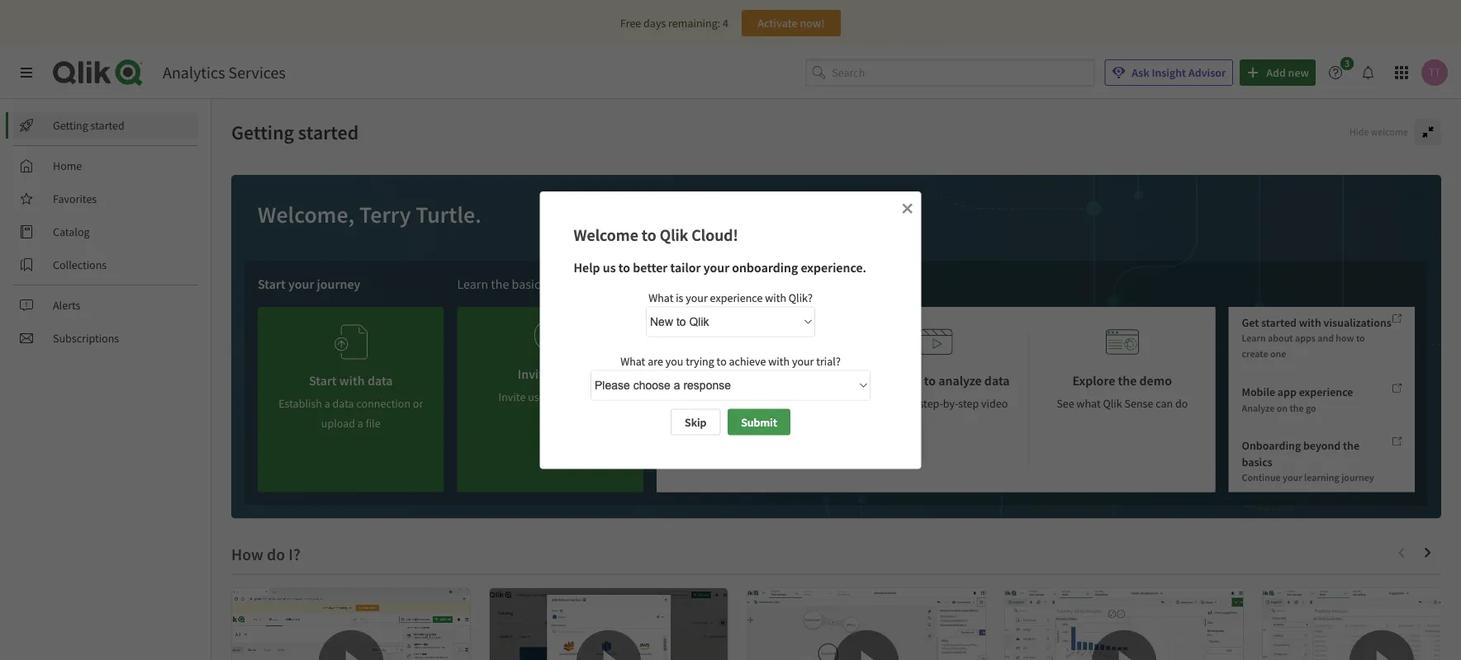 Task type: describe. For each thing, give the bounding box(es) containing it.
skip button
[[671, 409, 721, 436]]

your right start
[[288, 276, 314, 292]]

skip
[[685, 415, 707, 430]]

about
[[1268, 332, 1293, 345]]

catalog link
[[13, 219, 198, 245]]

experience inside welcome to qlik sense cloud dialog
[[710, 291, 763, 306]]

insight
[[1152, 65, 1186, 80]]

hide welcome image
[[1422, 126, 1435, 139]]

0 vertical spatial basics
[[512, 276, 546, 292]]

trying
[[686, 354, 714, 369]]

submit
[[741, 415, 777, 430]]

activate now! link
[[742, 10, 841, 36]]

journey inside onboarding beyond the basics continue your learning journey
[[1342, 472, 1374, 485]]

more resources
[[657, 276, 740, 292]]

ask insight advisor button
[[1105, 59, 1233, 86]]

experience
[[685, 396, 738, 411]]

collections
[[53, 258, 107, 273]]

getting started inside navigation pane element
[[53, 118, 125, 133]]

now!
[[800, 16, 825, 31]]

data for learn how to analyze data
[[984, 373, 1010, 389]]

qlik inside dialog
[[660, 225, 688, 246]]

app
[[1278, 385, 1297, 400]]

1 vertical spatial users
[[528, 390, 554, 405]]

trial?
[[816, 354, 841, 369]]

better
[[633, 259, 668, 276]]

searchbar element
[[806, 59, 1095, 86]]

and
[[1318, 332, 1334, 345]]

demo
[[1139, 373, 1172, 389]]

what for what are you trying to achieve with your trial?
[[620, 354, 645, 369]]

your left trial?
[[792, 354, 814, 369]]

invite users invite users via email.
[[499, 366, 602, 405]]

navigation pane element
[[0, 106, 211, 358]]

what are you trying to achieve with your trial?
[[620, 354, 841, 369]]

go
[[1306, 402, 1316, 415]]

you
[[665, 354, 683, 369]]

mobile app experience analyze on the go
[[1242, 385, 1353, 415]]

basics inside onboarding beyond the basics continue your learning journey
[[1242, 455, 1273, 470]]

tailor
[[670, 259, 701, 276]]

learn for learn how to analyze data follow this step-by-step video
[[862, 373, 894, 389]]

apps
[[1295, 332, 1316, 345]]

help
[[574, 259, 600, 276]]

your right tailor
[[703, 259, 729, 276]]

step
[[958, 396, 979, 411]]

explore
[[1073, 373, 1115, 389]]

the inside mobile app experience analyze on the go
[[1290, 402, 1304, 415]]

can
[[1156, 396, 1173, 411]]

welcome
[[574, 225, 638, 246]]

to up better
[[642, 225, 656, 246]]

subscriptions
[[53, 331, 119, 346]]

getting started inside welcome, terry turtle. main content
[[231, 120, 359, 145]]

4
[[723, 16, 728, 31]]

qlik inside explore the demo see what qlik sense can do
[[1103, 396, 1122, 411]]

welcome,
[[258, 200, 355, 229]]

submit button
[[728, 409, 790, 436]]

subscriptions link
[[13, 325, 198, 352]]

to right trying at the bottom
[[717, 354, 727, 369]]

learn how to analyze data follow this step-by-step video
[[862, 373, 1010, 411]]

insights
[[777, 396, 814, 411]]

email.
[[572, 390, 602, 405]]

home link
[[13, 153, 198, 179]]

see
[[1057, 396, 1074, 411]]

via
[[556, 390, 570, 405]]

analytics services
[[163, 62, 286, 83]]

is
[[676, 291, 684, 306]]

help us to better tailor your onboarding experience.
[[574, 259, 866, 276]]

get
[[1242, 315, 1259, 330]]

1 horizontal spatial data
[[782, 373, 808, 389]]

one
[[1270, 348, 1286, 360]]

home
[[53, 159, 82, 173]]

activate
[[758, 16, 798, 31]]

close sidebar menu image
[[20, 66, 33, 79]]

ask
[[1132, 65, 1150, 80]]

welcome, terry turtle.
[[258, 200, 481, 229]]

analyze inside mobile app experience analyze on the go
[[1242, 402, 1275, 415]]

start your journey
[[258, 276, 361, 292]]

this
[[899, 396, 917, 411]]

invite users image
[[534, 314, 567, 358]]



Task type: locate. For each thing, give the bounding box(es) containing it.
0 horizontal spatial how
[[897, 373, 921, 389]]

what is your experience with qlik?
[[649, 291, 813, 306]]

learn for learn the basics
[[457, 276, 488, 292]]

2 horizontal spatial data
[[984, 373, 1010, 389]]

to inside analyze sample data experience data to insights
[[764, 396, 774, 411]]

2 vertical spatial with
[[768, 354, 790, 369]]

onboarding
[[732, 259, 798, 276]]

how
[[1336, 332, 1354, 345], [897, 373, 921, 389]]

data up video
[[984, 373, 1010, 389]]

0 vertical spatial invite
[[518, 366, 550, 382]]

1 vertical spatial qlik
[[1103, 396, 1122, 411]]

1 horizontal spatial experience
[[1299, 385, 1353, 400]]

learn down turtle.
[[457, 276, 488, 292]]

your
[[703, 259, 729, 276], [288, 276, 314, 292], [686, 291, 708, 306], [792, 354, 814, 369], [1283, 472, 1302, 485]]

onboarding beyond the basics continue your learning journey
[[1242, 438, 1374, 485]]

1 vertical spatial basics
[[1242, 455, 1273, 470]]

by-
[[943, 396, 958, 411]]

your right is
[[686, 291, 708, 306]]

to up step- at the right of the page
[[924, 373, 936, 389]]

step-
[[919, 396, 943, 411]]

0 horizontal spatial data
[[740, 396, 762, 411]]

the
[[491, 276, 509, 292], [1118, 373, 1137, 389], [1290, 402, 1304, 415], [1343, 438, 1360, 453]]

create
[[1242, 348, 1268, 360]]

1 horizontal spatial basics
[[1242, 455, 1273, 470]]

sample
[[738, 373, 780, 389]]

0 vertical spatial how
[[1336, 332, 1354, 345]]

days
[[644, 16, 666, 31]]

analyze
[[692, 373, 736, 389], [1242, 402, 1275, 415]]

resources
[[687, 276, 740, 292]]

started
[[91, 118, 125, 133], [298, 120, 359, 145], [1261, 315, 1297, 330]]

1 horizontal spatial analyze
[[1242, 402, 1275, 415]]

getting started link
[[13, 112, 198, 139]]

favorites
[[53, 192, 97, 206]]

1 vertical spatial how
[[897, 373, 921, 389]]

0 horizontal spatial learn
[[457, 276, 488, 292]]

experience.
[[801, 259, 866, 276]]

0 horizontal spatial getting
[[53, 118, 88, 133]]

getting up the home
[[53, 118, 88, 133]]

1 vertical spatial experience
[[1299, 385, 1353, 400]]

experience down help us to better tailor your onboarding experience.
[[710, 291, 763, 306]]

remaining:
[[668, 16, 720, 31]]

what left are
[[620, 354, 645, 369]]

analytics
[[163, 62, 225, 83]]

experience inside mobile app experience analyze on the go
[[1299, 385, 1353, 400]]

1 vertical spatial analyze
[[1242, 402, 1275, 415]]

started inside get started with visualizations learn about apps and how to create one
[[1261, 315, 1297, 330]]

data up insights
[[782, 373, 808, 389]]

continue
[[1242, 472, 1281, 485]]

qlik?
[[789, 291, 813, 306]]

qlik up tailor
[[660, 225, 688, 246]]

follow
[[864, 396, 896, 411]]

started inside navigation pane element
[[91, 118, 125, 133]]

0 horizontal spatial what
[[620, 354, 645, 369]]

learning
[[1304, 472, 1340, 485]]

what
[[1077, 396, 1101, 411]]

2 horizontal spatial started
[[1261, 315, 1297, 330]]

0 horizontal spatial journey
[[317, 276, 361, 292]]

turtle.
[[416, 200, 481, 229]]

2 horizontal spatial learn
[[1242, 332, 1266, 345]]

0 horizontal spatial started
[[91, 118, 125, 133]]

welcome to qlik sense cloud dialog
[[540, 192, 921, 470]]

explore the demo see what qlik sense can do
[[1057, 373, 1188, 411]]

onboarding
[[1242, 438, 1301, 453]]

beyond
[[1303, 438, 1341, 453]]

to inside get started with visualizations learn about apps and how to create one
[[1356, 332, 1365, 345]]

to up submit
[[764, 396, 774, 411]]

the inside onboarding beyond the basics continue your learning journey
[[1343, 438, 1360, 453]]

what left is
[[649, 291, 673, 306]]

how inside learn how to analyze data follow this step-by-step video
[[897, 373, 921, 389]]

data
[[782, 373, 808, 389], [984, 373, 1010, 389], [740, 396, 762, 411]]

invite down invite users image
[[518, 366, 550, 382]]

learn how to analyze data image
[[920, 320, 953, 364]]

welcome to qlik cloud!
[[574, 225, 738, 246]]

Search text field
[[832, 59, 1095, 86]]

1 vertical spatial learn
[[1242, 332, 1266, 345]]

1 horizontal spatial what
[[649, 291, 673, 306]]

users up "via"
[[553, 366, 583, 382]]

free
[[620, 16, 641, 31]]

explore the demo image
[[1106, 320, 1139, 364]]

analyze inside analyze sample data experience data to insights
[[692, 373, 736, 389]]

0 horizontal spatial analyze
[[692, 373, 736, 389]]

how inside get started with visualizations learn about apps and how to create one
[[1336, 332, 1354, 345]]

more
[[657, 276, 684, 292]]

learn the basics
[[457, 276, 546, 292]]

with left qlik?
[[765, 291, 786, 306]]

favorites link
[[13, 186, 198, 212]]

learn up follow
[[862, 373, 894, 389]]

what
[[649, 291, 673, 306], [620, 354, 645, 369]]

to down visualizations
[[1356, 332, 1365, 345]]

learn inside get started with visualizations learn about apps and how to create one
[[1242, 332, 1266, 345]]

welcome, terry turtle. main content
[[211, 99, 1461, 661]]

0 vertical spatial users
[[553, 366, 583, 382]]

terry
[[359, 200, 411, 229]]

0 vertical spatial experience
[[710, 291, 763, 306]]

0 vertical spatial what
[[649, 291, 673, 306]]

1 horizontal spatial started
[[298, 120, 359, 145]]

×
[[902, 196, 913, 218]]

journey right learning
[[1342, 472, 1374, 485]]

basics up continue
[[1242, 455, 1273, 470]]

your inside onboarding beyond the basics continue your learning journey
[[1283, 472, 1302, 485]]

1 horizontal spatial journey
[[1342, 472, 1374, 485]]

video
[[981, 396, 1008, 411]]

data for analyze sample data
[[740, 396, 762, 411]]

2 vertical spatial learn
[[862, 373, 894, 389]]

free days remaining: 4
[[620, 16, 728, 31]]

start
[[258, 276, 286, 292]]

analyze down mobile at right bottom
[[1242, 402, 1275, 415]]

analyze up experience
[[692, 373, 736, 389]]

0 horizontal spatial qlik
[[660, 225, 688, 246]]

the inside explore the demo see what qlik sense can do
[[1118, 373, 1137, 389]]

experience
[[710, 291, 763, 306], [1299, 385, 1353, 400]]

us
[[603, 259, 616, 276]]

1 horizontal spatial getting
[[231, 120, 294, 145]]

analytics services element
[[163, 62, 286, 83]]

sense
[[1125, 396, 1153, 411]]

qlik right what
[[1103, 396, 1122, 411]]

advisor
[[1189, 65, 1226, 80]]

× button
[[902, 196, 913, 218]]

how up this
[[897, 373, 921, 389]]

catalog
[[53, 225, 90, 240]]

getting started up home link
[[53, 118, 125, 133]]

with inside get started with visualizations learn about apps and how to create one
[[1299, 315, 1321, 330]]

analyze
[[939, 373, 982, 389]]

0 vertical spatial analyze
[[692, 373, 736, 389]]

data up submit
[[740, 396, 762, 411]]

what for what is your experience with qlik?
[[649, 291, 673, 306]]

get started with visualizations learn about apps and how to create one
[[1242, 315, 1392, 360]]

1 horizontal spatial getting started
[[231, 120, 359, 145]]

1 vertical spatial journey
[[1342, 472, 1374, 485]]

1 vertical spatial with
[[1299, 315, 1321, 330]]

services
[[228, 62, 286, 83]]

0 horizontal spatial experience
[[710, 291, 763, 306]]

1 vertical spatial invite
[[499, 390, 526, 405]]

learn
[[457, 276, 488, 292], [1242, 332, 1266, 345], [862, 373, 894, 389]]

activate now!
[[758, 16, 825, 31]]

are
[[648, 354, 663, 369]]

mobile
[[1242, 385, 1275, 400]]

getting
[[53, 118, 88, 133], [231, 120, 294, 145]]

with up "sample"
[[768, 354, 790, 369]]

users left "via"
[[528, 390, 554, 405]]

your left learning
[[1283, 472, 1302, 485]]

to right us at the top of the page
[[618, 259, 630, 276]]

qlik
[[660, 225, 688, 246], [1103, 396, 1122, 411]]

1 horizontal spatial how
[[1336, 332, 1354, 345]]

0 horizontal spatial basics
[[512, 276, 546, 292]]

data inside learn how to analyze data follow this step-by-step video
[[984, 373, 1010, 389]]

achieve
[[729, 354, 766, 369]]

0 vertical spatial learn
[[457, 276, 488, 292]]

basics
[[512, 276, 546, 292], [1242, 455, 1273, 470]]

analyze sample data experience data to insights
[[685, 373, 814, 411]]

basics up invite users image
[[512, 276, 546, 292]]

journey right start
[[317, 276, 361, 292]]

visualizations
[[1324, 315, 1392, 330]]

invite left "via"
[[499, 390, 526, 405]]

how right and
[[1336, 332, 1354, 345]]

with up apps
[[1299, 315, 1321, 330]]

0 vertical spatial qlik
[[660, 225, 688, 246]]

learn inside learn how to analyze data follow this step-by-step video
[[862, 373, 894, 389]]

getting inside welcome, terry turtle. main content
[[231, 120, 294, 145]]

1 vertical spatial what
[[620, 354, 645, 369]]

collections link
[[13, 252, 198, 278]]

ask insight advisor
[[1132, 65, 1226, 80]]

getting inside getting started link
[[53, 118, 88, 133]]

getting started down services
[[231, 120, 359, 145]]

cloud!
[[692, 225, 738, 246]]

analyze sample data image
[[733, 320, 766, 364]]

invite
[[518, 366, 550, 382], [499, 390, 526, 405]]

getting down services
[[231, 120, 294, 145]]

experience up go
[[1299, 385, 1353, 400]]

0 vertical spatial with
[[765, 291, 786, 306]]

to inside learn how to analyze data follow this step-by-step video
[[924, 373, 936, 389]]

1 horizontal spatial qlik
[[1103, 396, 1122, 411]]

alerts
[[53, 298, 80, 313]]

1 horizontal spatial learn
[[862, 373, 894, 389]]

do
[[1175, 396, 1188, 411]]

learn up 'create' at right
[[1242, 332, 1266, 345]]

0 vertical spatial journey
[[317, 276, 361, 292]]

on
[[1277, 402, 1288, 415]]

0 horizontal spatial getting started
[[53, 118, 125, 133]]



Task type: vqa. For each thing, say whether or not it's contained in the screenshot.
1st 'app?' from the right
no



